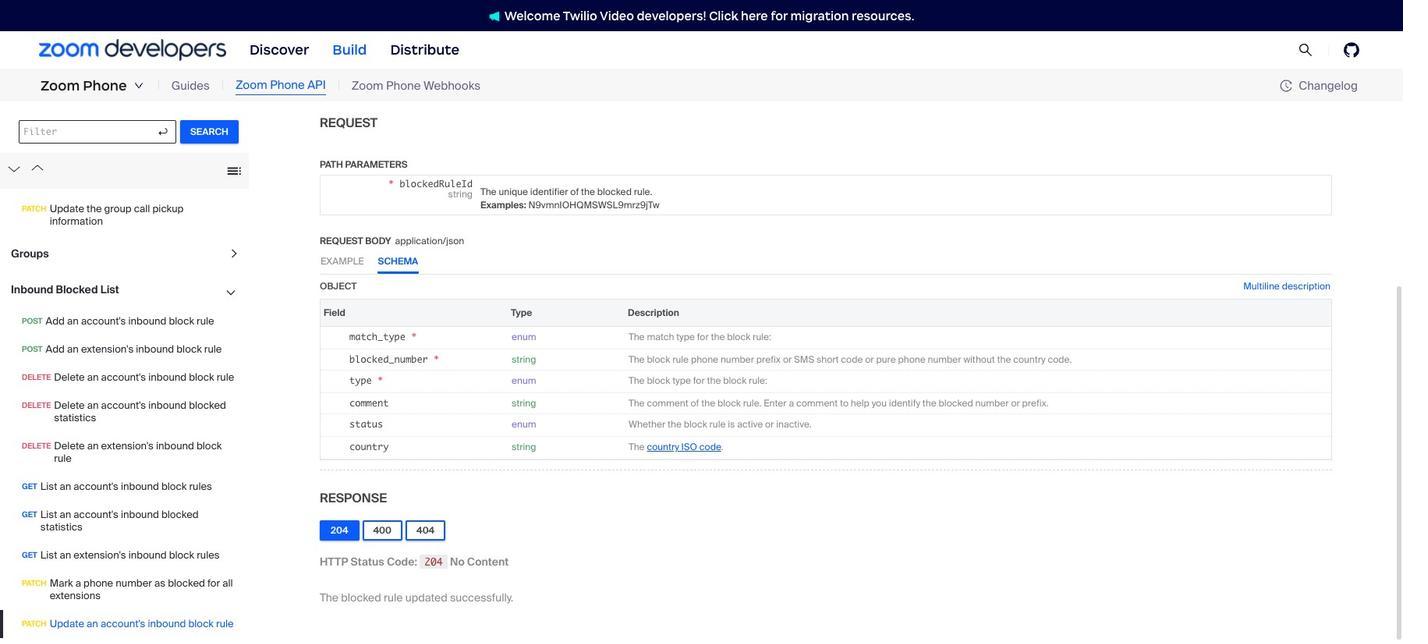Task type: describe. For each thing, give the bounding box(es) containing it.
resources.
[[852, 8, 915, 23]]

3 string from the top
[[512, 441, 536, 453]]

webhooks
[[424, 78, 481, 93]]

request for request body application/json
[[320, 235, 363, 247]]

body
[[365, 235, 391, 247]]

content
[[467, 555, 509, 569]]

2 string from the top
[[512, 397, 536, 409]]

zoom phone api
[[236, 77, 326, 93]]

multiline description
[[1244, 280, 1331, 292]]

response
[[320, 490, 387, 506]]

welcome twilio video developers! click here for migration resources.
[[505, 8, 915, 23]]

204 inside the http status code: 204 no content
[[425, 555, 443, 568]]

application/json
[[395, 235, 464, 247]]

video
[[600, 8, 634, 23]]

400 button
[[362, 520, 403, 540]]

zoom for zoom phone webhooks
[[352, 78, 383, 93]]

welcome
[[505, 8, 561, 23]]

code:
[[387, 555, 417, 569]]

the
[[320, 590, 339, 604]]

zoom phone webhooks
[[352, 78, 481, 93]]

zoom phone api link
[[236, 77, 326, 95]]

request for request
[[320, 114, 378, 131]]

phone for zoom phone webhooks
[[386, 78, 421, 93]]

updated
[[405, 590, 448, 604]]

path parameters
[[320, 158, 408, 171]]

http
[[320, 555, 348, 569]]

http status code: 204 no content
[[320, 555, 509, 569]]

no
[[450, 555, 465, 569]]

guides
[[171, 78, 210, 93]]

path
[[320, 158, 343, 171]]

changelog link
[[1281, 78, 1358, 93]]

migration
[[791, 8, 849, 23]]

404
[[417, 524, 435, 537]]

zoom for zoom phone api
[[236, 77, 267, 93]]



Task type: vqa. For each thing, say whether or not it's contained in the screenshot.
the enum
yes



Task type: locate. For each thing, give the bounding box(es) containing it.
204
[[331, 524, 348, 537], [425, 555, 443, 568]]

0 horizontal spatial 204
[[331, 524, 348, 537]]

2 horizontal spatial zoom
[[352, 78, 383, 93]]

type
[[511, 306, 532, 319]]

2 vertical spatial enum
[[512, 418, 536, 430]]

phone for zoom phone
[[83, 77, 127, 94]]

2 phone from the left
[[270, 77, 305, 93]]

blocked
[[341, 590, 381, 604]]

zoom phone
[[41, 77, 127, 94]]

1 vertical spatial enum
[[512, 374, 536, 387]]

0 vertical spatial string
[[512, 353, 536, 366]]

api
[[308, 77, 326, 93]]

enum
[[512, 331, 536, 343], [512, 374, 536, 387], [512, 418, 536, 430]]

for
[[771, 8, 788, 23]]

zoom
[[41, 77, 80, 94], [236, 77, 267, 93], [352, 78, 383, 93]]

404 button
[[406, 520, 446, 540]]

developers!
[[637, 8, 707, 23]]

search image
[[1299, 43, 1313, 57], [1299, 43, 1313, 57]]

2 horizontal spatial phone
[[386, 78, 421, 93]]

zoom phone webhooks link
[[352, 77, 481, 95]]

1 horizontal spatial 204
[[425, 555, 443, 568]]

3 enum from the top
[[512, 418, 536, 430]]

status
[[351, 555, 384, 569]]

zoom developer logo image
[[39, 39, 226, 61]]

0 vertical spatial request
[[320, 114, 378, 131]]

1 vertical spatial string
[[512, 397, 536, 409]]

0 horizontal spatial phone
[[83, 77, 127, 94]]

2 vertical spatial string
[[512, 441, 536, 453]]

1 request from the top
[[320, 114, 378, 131]]

rule
[[384, 590, 403, 604]]

request
[[320, 114, 378, 131], [320, 235, 363, 247]]

changelog
[[1299, 78, 1358, 93]]

history image
[[1281, 80, 1299, 92], [1281, 80, 1293, 92]]

phone left webhooks
[[386, 78, 421, 93]]

0 vertical spatial 204
[[331, 524, 348, 537]]

2 zoom from the left
[[236, 77, 267, 93]]

2 request from the top
[[320, 235, 363, 247]]

down image
[[134, 81, 143, 91]]

1 horizontal spatial phone
[[270, 77, 305, 93]]

1 enum from the top
[[512, 331, 536, 343]]

1 vertical spatial 204
[[425, 555, 443, 568]]

204 up http on the left
[[331, 524, 348, 537]]

twilio
[[563, 8, 598, 23]]

successfully.
[[450, 590, 513, 604]]

204 inside 204 button
[[331, 524, 348, 537]]

1 zoom from the left
[[41, 77, 80, 94]]

description
[[1282, 280, 1331, 292]]

request left "body" on the left of page
[[320, 235, 363, 247]]

0 horizontal spatial zoom
[[41, 77, 80, 94]]

2 enum from the top
[[512, 374, 536, 387]]

parameters
[[345, 158, 408, 171]]

welcome twilio video developers! click here for migration resources. link
[[473, 7, 930, 24]]

0 vertical spatial enum
[[512, 331, 536, 343]]

zoom for zoom phone
[[41, 77, 80, 94]]

phone left down image
[[83, 77, 127, 94]]

phone for zoom phone api
[[270, 77, 305, 93]]

request body application/json
[[320, 235, 464, 247]]

multiline
[[1244, 280, 1280, 292]]

3 phone from the left
[[386, 78, 421, 93]]

1 string from the top
[[512, 353, 536, 366]]

1 phone from the left
[[83, 77, 127, 94]]

phone
[[83, 77, 127, 94], [270, 77, 305, 93], [386, 78, 421, 93]]

1 horizontal spatial zoom
[[236, 77, 267, 93]]

guides link
[[171, 77, 210, 95]]

phone left api
[[270, 77, 305, 93]]

notification image
[[489, 11, 505, 22], [489, 11, 500, 22]]

1 vertical spatial request
[[320, 235, 363, 247]]

204 button
[[320, 520, 359, 540]]

3 zoom from the left
[[352, 78, 383, 93]]

click
[[709, 8, 739, 23]]

400
[[373, 524, 392, 537]]

string
[[512, 353, 536, 366], [512, 397, 536, 409], [512, 441, 536, 453]]

204 left no
[[425, 555, 443, 568]]

object
[[320, 280, 357, 292]]

here
[[741, 8, 768, 23]]

the blocked rule updated successfully.
[[320, 590, 513, 604]]

github image
[[1344, 42, 1360, 58], [1344, 42, 1360, 58]]

request up path parameters
[[320, 114, 378, 131]]



